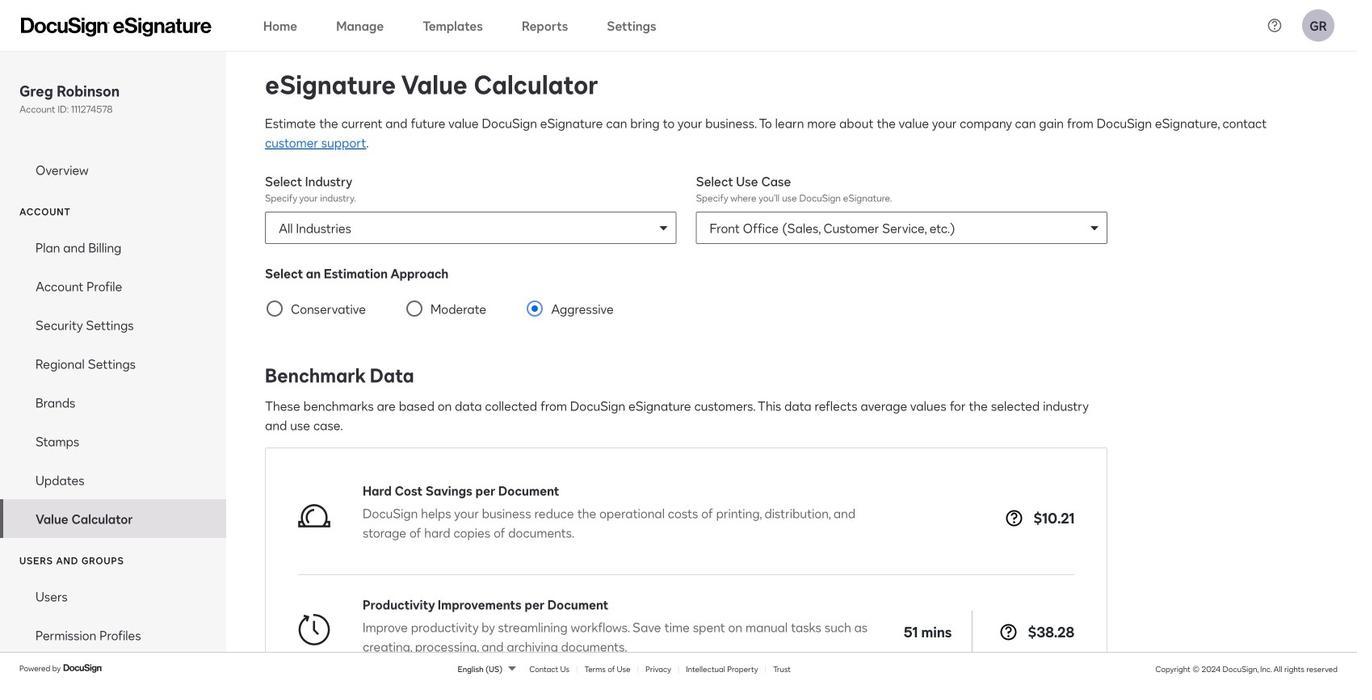 Task type: describe. For each thing, give the bounding box(es) containing it.
users and groups element
[[0, 577, 226, 685]]

account element
[[0, 228, 226, 538]]



Task type: locate. For each thing, give the bounding box(es) containing it.
docusign admin image
[[21, 17, 212, 37]]

hard cost savings per document image
[[298, 500, 330, 532]]

productivity improvements per document image
[[298, 614, 330, 646]]

docusign image
[[63, 662, 104, 675]]



Task type: vqa. For each thing, say whether or not it's contained in the screenshot.
'Hard Cost Savings per Document' Image
yes



